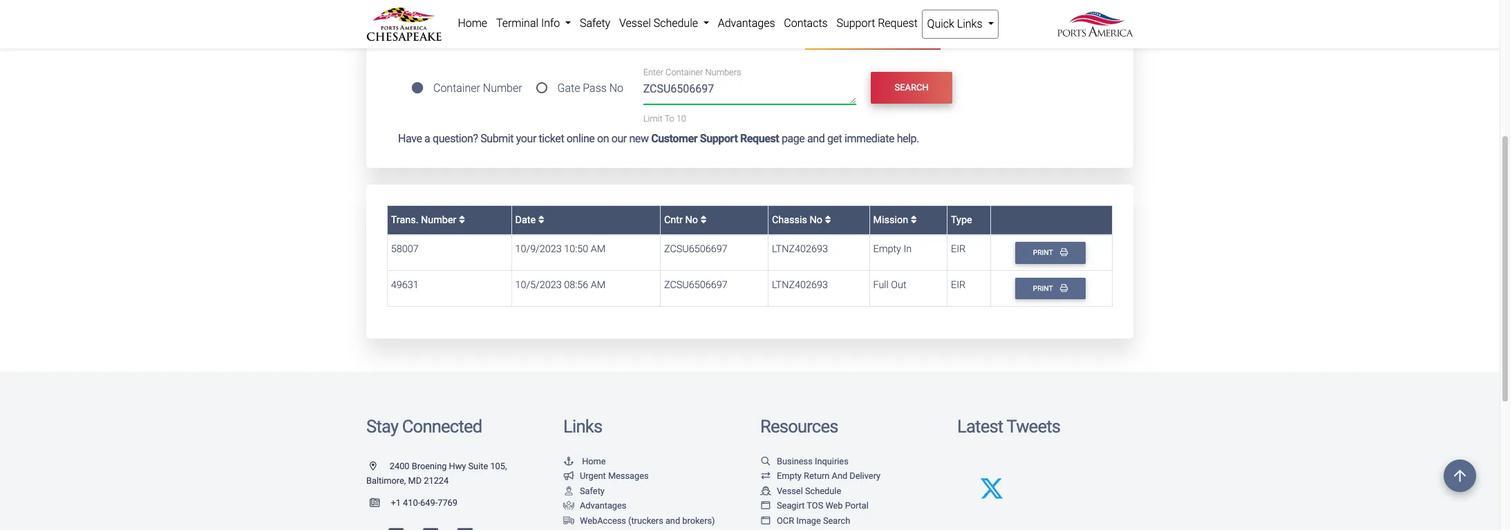 Task type: vqa. For each thing, say whether or not it's contained in the screenshot.
container number
yes



Task type: describe. For each thing, give the bounding box(es) containing it.
pass
[[583, 82, 607, 95]]

customer support request link
[[651, 132, 779, 145]]

seagirt
[[777, 501, 805, 511]]

anchor image
[[563, 457, 574, 466]]

chassis no
[[772, 214, 825, 226]]

410-
[[403, 497, 420, 508]]

ocr image search link
[[760, 516, 850, 526]]

print link for empty in
[[1016, 242, 1086, 264]]

business inquiries
[[777, 456, 849, 466]]

md
[[408, 476, 422, 486]]

a
[[424, 132, 430, 145]]

urgent
[[580, 471, 606, 481]]

zcsu6506697 for 10/5/2023 08:56 am
[[664, 279, 728, 291]]

print for in
[[1033, 248, 1055, 257]]

2400 broening hwy suite 105, baltimore, md 21224
[[366, 461, 507, 486]]

+1 410-649-7769
[[391, 497, 458, 508]]

1 vertical spatial vessel schedule
[[777, 486, 841, 496]]

2400
[[390, 461, 410, 471]]

contacts link
[[780, 10, 832, 37]]

empty for empty in
[[873, 244, 901, 255]]

domestic equipment/cargo link
[[941, 22, 1102, 48]]

sort image for date
[[538, 215, 544, 225]]

urgent messages
[[580, 471, 649, 481]]

type
[[951, 214, 972, 226]]

safety link for terminal info link
[[576, 10, 615, 37]]

out
[[891, 279, 907, 291]]

no for cntr no
[[685, 214, 698, 226]]

web
[[826, 501, 843, 511]]

container for container availability
[[415, 28, 460, 41]]

sort image
[[459, 215, 465, 225]]

search image
[[760, 457, 771, 466]]

quick
[[927, 17, 955, 30]]

inquiries
[[815, 456, 849, 466]]

empty return and delivery
[[777, 471, 881, 481]]

exchange image
[[760, 472, 771, 481]]

container availability link
[[398, 22, 534, 48]]

1 vertical spatial home
[[582, 456, 606, 466]]

limit
[[643, 113, 663, 124]]

info
[[541, 17, 560, 30]]

10/9/2023
[[515, 244, 562, 255]]

baltimore,
[[366, 476, 406, 486]]

chassis no link
[[772, 214, 831, 226]]

seagirt tos web portal link
[[760, 501, 869, 511]]

container availability
[[415, 28, 512, 41]]

container number
[[433, 82, 522, 95]]

10:50
[[564, 244, 588, 255]]

print link for full out
[[1016, 278, 1086, 299]]

container for container number
[[433, 82, 480, 95]]

1 vertical spatial vessel
[[777, 486, 803, 496]]

date
[[515, 214, 538, 226]]

seagirt tos web portal
[[777, 501, 869, 511]]

map marker alt image
[[370, 462, 388, 471]]

your
[[516, 132, 536, 145]]

in
[[904, 244, 912, 255]]

ocr
[[777, 516, 794, 526]]

quick links link
[[922, 10, 999, 39]]

have a question? submit your ticket online on our new customer support request page and get immediate help.
[[398, 132, 919, 145]]

649-
[[420, 497, 438, 508]]

gate pass no
[[557, 82, 624, 95]]

trans.
[[391, 214, 419, 226]]

10/5/2023
[[515, 279, 562, 291]]

facebook square image
[[388, 528, 404, 530]]

breakbulk availability link
[[534, 22, 669, 48]]

contacts
[[784, 17, 828, 30]]

(truckers
[[628, 516, 663, 526]]

new
[[629, 132, 649, 145]]

page
[[782, 132, 805, 145]]

booking/edo link
[[669, 22, 805, 48]]

connected
[[402, 416, 482, 437]]

broening
[[412, 461, 447, 471]]

print for out
[[1033, 284, 1055, 293]]

domestic
[[957, 28, 1002, 41]]

reprint
[[839, 28, 873, 41]]

domestic equipment/cargo
[[957, 28, 1085, 41]]

mission link
[[873, 214, 917, 226]]

date link
[[515, 214, 544, 226]]

1 vertical spatial schedule
[[805, 486, 841, 496]]

0 horizontal spatial vessel
[[619, 17, 651, 30]]

terminal
[[496, 17, 539, 30]]

eir inside 'link'
[[822, 28, 837, 41]]

limit to 10
[[643, 113, 686, 124]]

enter
[[643, 67, 664, 78]]

terminal info
[[496, 17, 563, 30]]

empty for empty return and delivery
[[777, 471, 802, 481]]

image
[[796, 516, 821, 526]]

cntr no link
[[664, 214, 707, 226]]

tos
[[807, 501, 823, 511]]

messages
[[608, 471, 649, 481]]

sort image for mission
[[911, 215, 917, 225]]

2 safety from the top
[[580, 486, 605, 496]]

10/9/2023 10:50 am
[[515, 244, 606, 255]]

suite
[[468, 461, 488, 471]]

question?
[[433, 132, 478, 145]]

print image
[[1060, 248, 1068, 256]]

1 safety from the top
[[580, 17, 610, 30]]

0 horizontal spatial no
[[609, 82, 624, 95]]

breakbulk
[[550, 28, 597, 41]]

customer
[[651, 132, 698, 145]]

webaccess (truckers and brokers)
[[580, 516, 715, 526]]

trans. number
[[391, 214, 459, 226]]

1 vertical spatial container
[[666, 67, 703, 78]]

home link for urgent messages link
[[563, 456, 606, 466]]

numbers
[[705, 67, 741, 78]]



Task type: locate. For each thing, give the bounding box(es) containing it.
browser image
[[760, 517, 771, 526]]

0 horizontal spatial home link
[[453, 10, 492, 37]]

2 am from the top
[[591, 279, 606, 291]]

advantages link
[[714, 10, 780, 37], [563, 501, 627, 511]]

and left get at right top
[[807, 132, 825, 145]]

am for 10/5/2023 08:56 am
[[591, 279, 606, 291]]

vessel schedule link up seagirt
[[760, 486, 841, 496]]

sort image for chassis no
[[825, 215, 831, 225]]

0 horizontal spatial empty
[[777, 471, 802, 481]]

schedule up enter container numbers
[[654, 17, 698, 30]]

0 vertical spatial vessel schedule
[[619, 17, 701, 30]]

hwy
[[449, 461, 466, 471]]

return
[[804, 471, 830, 481]]

truck container image
[[563, 517, 574, 526]]

0 horizontal spatial and
[[666, 516, 680, 526]]

home up urgent
[[582, 456, 606, 466]]

0 horizontal spatial vessel schedule
[[619, 17, 701, 30]]

1 horizontal spatial number
[[483, 82, 522, 95]]

gate
[[557, 82, 580, 95]]

and
[[807, 132, 825, 145], [666, 516, 680, 526]]

eir down type
[[951, 244, 966, 255]]

49631
[[391, 279, 419, 291]]

safety link for urgent messages link
[[563, 486, 605, 496]]

mission
[[873, 214, 911, 226]]

0 vertical spatial empty
[[873, 244, 901, 255]]

ltnz402693 for full
[[772, 279, 828, 291]]

home link for terminal info link
[[453, 10, 492, 37]]

on
[[597, 132, 609, 145]]

bullhorn image
[[563, 472, 574, 481]]

ticket
[[539, 132, 564, 145]]

cntr no
[[664, 214, 701, 226]]

1 vertical spatial vessel schedule link
[[760, 486, 841, 496]]

0 vertical spatial home
[[458, 17, 487, 30]]

2 zcsu6506697 from the top
[[664, 279, 728, 291]]

number left sort image
[[421, 214, 457, 226]]

105,
[[490, 461, 507, 471]]

2 print from the top
[[1033, 284, 1055, 293]]

booking/edo
[[686, 28, 749, 41]]

chassis
[[772, 214, 807, 226]]

1 vertical spatial empty
[[777, 471, 802, 481]]

am
[[591, 244, 606, 255], [591, 279, 606, 291]]

webaccess (truckers and brokers) link
[[563, 516, 715, 526]]

links up anchor icon
[[563, 416, 602, 437]]

safety link right info at the top left
[[576, 10, 615, 37]]

am right 10:50 in the left of the page
[[591, 244, 606, 255]]

full out
[[873, 279, 907, 291]]

home link up urgent
[[563, 456, 606, 466]]

10
[[677, 113, 686, 124]]

1 vertical spatial number
[[421, 214, 457, 226]]

1 availability from the left
[[462, 28, 512, 41]]

+1 410-649-7769 link
[[366, 497, 458, 508]]

Enter Container Numbers text field
[[643, 81, 857, 104]]

4 sort image from the left
[[911, 215, 917, 225]]

0 vertical spatial number
[[483, 82, 522, 95]]

no for chassis no
[[810, 214, 822, 226]]

2 ltnz402693 from the top
[[772, 279, 828, 291]]

resources
[[760, 416, 838, 437]]

vessel up seagirt
[[777, 486, 803, 496]]

links right quick
[[957, 17, 983, 30]]

0 horizontal spatial availability
[[462, 28, 512, 41]]

0 vertical spatial safety
[[580, 17, 610, 30]]

empty down business
[[777, 471, 802, 481]]

and left brokers)
[[666, 516, 680, 526]]

2 vertical spatial container
[[433, 82, 480, 95]]

request left page
[[740, 132, 779, 145]]

vessel schedule up seagirt tos web portal link at bottom right
[[777, 486, 841, 496]]

no right cntr on the left top of page
[[685, 214, 698, 226]]

availability for container availability
[[462, 28, 512, 41]]

0 vertical spatial links
[[957, 17, 983, 30]]

10/5/2023 08:56 am
[[515, 279, 606, 291]]

1 horizontal spatial home link
[[563, 456, 606, 466]]

request
[[878, 17, 918, 30], [740, 132, 779, 145]]

0 vertical spatial print
[[1033, 248, 1055, 257]]

1 horizontal spatial and
[[807, 132, 825, 145]]

sort image inside the 'chassis no' link
[[825, 215, 831, 225]]

1 vertical spatial safety link
[[563, 486, 605, 496]]

1 horizontal spatial request
[[878, 17, 918, 30]]

0 vertical spatial vessel
[[619, 17, 651, 30]]

0 vertical spatial vessel schedule link
[[615, 10, 714, 37]]

browser image
[[760, 502, 771, 511]]

1 horizontal spatial search
[[895, 83, 929, 93]]

1 horizontal spatial vessel schedule link
[[760, 486, 841, 496]]

0 vertical spatial print link
[[1016, 242, 1086, 264]]

linkedin image
[[457, 528, 473, 530]]

number for trans. number
[[421, 214, 457, 226]]

go to top image
[[1444, 460, 1476, 492]]

safety link down urgent
[[563, 486, 605, 496]]

advantages up 'webaccess'
[[580, 501, 627, 511]]

search
[[895, 83, 929, 93], [823, 516, 850, 526]]

hand receiving image
[[563, 502, 574, 511]]

1 vertical spatial ltnz402693
[[772, 279, 828, 291]]

1 vertical spatial and
[[666, 516, 680, 526]]

1 vertical spatial request
[[740, 132, 779, 145]]

ocr image search
[[777, 516, 850, 526]]

search down web on the bottom right of page
[[823, 516, 850, 526]]

safety right info at the top left
[[580, 17, 610, 30]]

vessel
[[619, 17, 651, 30], [777, 486, 803, 496]]

number for container number
[[483, 82, 522, 95]]

1 vertical spatial advantages
[[580, 501, 627, 511]]

0 vertical spatial search
[[895, 83, 929, 93]]

sort image right chassis
[[825, 215, 831, 225]]

1 horizontal spatial advantages
[[718, 17, 775, 30]]

0 vertical spatial ltnz402693
[[772, 244, 828, 255]]

search up help.
[[895, 83, 929, 93]]

no right chassis
[[810, 214, 822, 226]]

1 horizontal spatial schedule
[[805, 486, 841, 496]]

home link left terminal
[[453, 10, 492, 37]]

vessel schedule up enter
[[619, 17, 701, 30]]

1 horizontal spatial links
[[957, 17, 983, 30]]

1 horizontal spatial home
[[582, 456, 606, 466]]

2 print link from the top
[[1016, 278, 1086, 299]]

quick links
[[927, 17, 985, 30]]

number
[[483, 82, 522, 95], [421, 214, 457, 226]]

2 availability from the left
[[599, 28, 648, 41]]

our
[[612, 132, 627, 145]]

0 horizontal spatial advantages link
[[563, 501, 627, 511]]

urgent messages link
[[563, 471, 649, 481]]

advantages link up numbers
[[714, 10, 780, 37]]

0 horizontal spatial request
[[740, 132, 779, 145]]

1 horizontal spatial advantages link
[[714, 10, 780, 37]]

portal
[[845, 501, 869, 511]]

1 vertical spatial safety
[[580, 486, 605, 496]]

am for 10/9/2023 10:50 am
[[591, 244, 606, 255]]

1 vertical spatial support
[[700, 132, 738, 145]]

schedule
[[654, 17, 698, 30], [805, 486, 841, 496]]

container up question?
[[433, 82, 480, 95]]

0 vertical spatial container
[[415, 28, 460, 41]]

1 horizontal spatial support
[[837, 17, 875, 30]]

stay
[[366, 416, 398, 437]]

advantages link up 'webaccess'
[[563, 501, 627, 511]]

eir
[[822, 28, 837, 41], [951, 244, 966, 255], [951, 279, 966, 291]]

1 horizontal spatial availability
[[599, 28, 648, 41]]

2400 broening hwy suite 105, baltimore, md 21224 link
[[366, 461, 507, 486]]

eir for empty in
[[951, 244, 966, 255]]

print left print image
[[1033, 284, 1055, 293]]

availability for breakbulk availability
[[599, 28, 648, 41]]

advantages up numbers
[[718, 17, 775, 30]]

ltnz402693
[[772, 244, 828, 255], [772, 279, 828, 291]]

1 print from the top
[[1033, 248, 1055, 257]]

sort image inside date link
[[538, 215, 544, 225]]

0 vertical spatial schedule
[[654, 17, 698, 30]]

phone office image
[[370, 499, 391, 508]]

safety
[[580, 17, 610, 30], [580, 486, 605, 496]]

1 horizontal spatial no
[[685, 214, 698, 226]]

no right pass
[[609, 82, 624, 95]]

advantages
[[718, 17, 775, 30], [580, 501, 627, 511]]

tweets
[[1007, 416, 1060, 437]]

safety down urgent
[[580, 486, 605, 496]]

0 horizontal spatial schedule
[[654, 17, 698, 30]]

search inside button
[[895, 83, 929, 93]]

sort image
[[538, 215, 544, 225], [701, 215, 707, 225], [825, 215, 831, 225], [911, 215, 917, 225]]

eir right out
[[951, 279, 966, 291]]

ship image
[[760, 487, 771, 496]]

home left terminal
[[458, 17, 487, 30]]

number up submit
[[483, 82, 522, 95]]

1 vertical spatial print link
[[1016, 278, 1086, 299]]

print link
[[1016, 242, 1086, 264], [1016, 278, 1086, 299]]

0 vertical spatial advantages link
[[714, 10, 780, 37]]

0 horizontal spatial support
[[700, 132, 738, 145]]

cntr
[[664, 214, 683, 226]]

0 vertical spatial advantages
[[718, 17, 775, 30]]

vessel schedule link up enter
[[615, 10, 714, 37]]

sort image inside mission link
[[911, 215, 917, 225]]

1 horizontal spatial empty
[[873, 244, 901, 255]]

0 horizontal spatial advantages
[[580, 501, 627, 511]]

trans. number link
[[391, 214, 465, 226]]

1 am from the top
[[591, 244, 606, 255]]

submit
[[481, 132, 514, 145]]

1 zcsu6506697 from the top
[[664, 244, 728, 255]]

1 print link from the top
[[1016, 242, 1086, 264]]

zcsu6506697
[[664, 244, 728, 255], [664, 279, 728, 291]]

availability
[[462, 28, 512, 41], [599, 28, 648, 41]]

0 vertical spatial support
[[837, 17, 875, 30]]

0 vertical spatial am
[[591, 244, 606, 255]]

support request link
[[832, 10, 922, 37]]

to
[[665, 113, 674, 124]]

container
[[415, 28, 460, 41], [666, 67, 703, 78], [433, 82, 480, 95]]

user hard hat image
[[563, 487, 574, 496]]

container right enter
[[666, 67, 703, 78]]

help.
[[897, 132, 919, 145]]

equipment/cargo
[[1004, 28, 1085, 41]]

sort image up in
[[911, 215, 917, 225]]

schedule up the seagirt tos web portal
[[805, 486, 841, 496]]

0 vertical spatial home link
[[453, 10, 492, 37]]

0 vertical spatial and
[[807, 132, 825, 145]]

latest tweets
[[957, 416, 1060, 437]]

2 vertical spatial eir
[[951, 279, 966, 291]]

0 horizontal spatial vessel schedule link
[[615, 10, 714, 37]]

1 horizontal spatial vessel schedule
[[777, 486, 841, 496]]

delivery
[[850, 471, 881, 481]]

0 vertical spatial request
[[878, 17, 918, 30]]

0 horizontal spatial home
[[458, 17, 487, 30]]

vessel schedule link
[[615, 10, 714, 37], [760, 486, 841, 496]]

business
[[777, 456, 813, 466]]

1 vertical spatial advantages link
[[563, 501, 627, 511]]

brokers)
[[682, 516, 715, 526]]

latest
[[957, 416, 1003, 437]]

1 vertical spatial eir
[[951, 244, 966, 255]]

1 horizontal spatial vessel
[[777, 486, 803, 496]]

online
[[567, 132, 595, 145]]

3 sort image from the left
[[825, 215, 831, 225]]

full
[[873, 279, 889, 291]]

vessel up enter
[[619, 17, 651, 30]]

sort image right cntr on the left top of page
[[701, 215, 707, 225]]

twitter square image
[[423, 528, 438, 530]]

zcsu6506697 for 10/9/2023 10:50 am
[[664, 244, 728, 255]]

sort image up 10/9/2023 on the left top of page
[[538, 215, 544, 225]]

empty
[[873, 244, 901, 255], [777, 471, 802, 481]]

1 vertical spatial zcsu6506697
[[664, 279, 728, 291]]

7769
[[438, 497, 458, 508]]

eir for full out
[[951, 279, 966, 291]]

container up container number
[[415, 28, 460, 41]]

1 ltnz402693 from the top
[[772, 244, 828, 255]]

empty left in
[[873, 244, 901, 255]]

0 horizontal spatial number
[[421, 214, 457, 226]]

immediate
[[845, 132, 895, 145]]

am right 08:56
[[591, 279, 606, 291]]

print image
[[1060, 284, 1068, 292]]

request left quick
[[878, 17, 918, 30]]

1 vertical spatial search
[[823, 516, 850, 526]]

empty in
[[873, 244, 912, 255]]

print link up print image
[[1016, 242, 1086, 264]]

1 vertical spatial am
[[591, 279, 606, 291]]

0 vertical spatial eir
[[822, 28, 837, 41]]

support request
[[837, 17, 918, 30]]

0 vertical spatial safety link
[[576, 10, 615, 37]]

2 sort image from the left
[[701, 215, 707, 225]]

2 horizontal spatial no
[[810, 214, 822, 226]]

sort image inside the cntr no link
[[701, 215, 707, 225]]

1 vertical spatial print
[[1033, 284, 1055, 293]]

0 horizontal spatial search
[[823, 516, 850, 526]]

sort image for cntr no
[[701, 215, 707, 225]]

0 vertical spatial zcsu6506697
[[664, 244, 728, 255]]

ltnz402693 for empty
[[772, 244, 828, 255]]

eir left reprint
[[822, 28, 837, 41]]

print link down print icon
[[1016, 278, 1086, 299]]

1 sort image from the left
[[538, 215, 544, 225]]

1 vertical spatial links
[[563, 416, 602, 437]]

print left print icon
[[1033, 248, 1055, 257]]

eir reprint
[[822, 28, 873, 41]]

0 horizontal spatial links
[[563, 416, 602, 437]]

1 vertical spatial home link
[[563, 456, 606, 466]]

home link
[[453, 10, 492, 37], [563, 456, 606, 466]]



